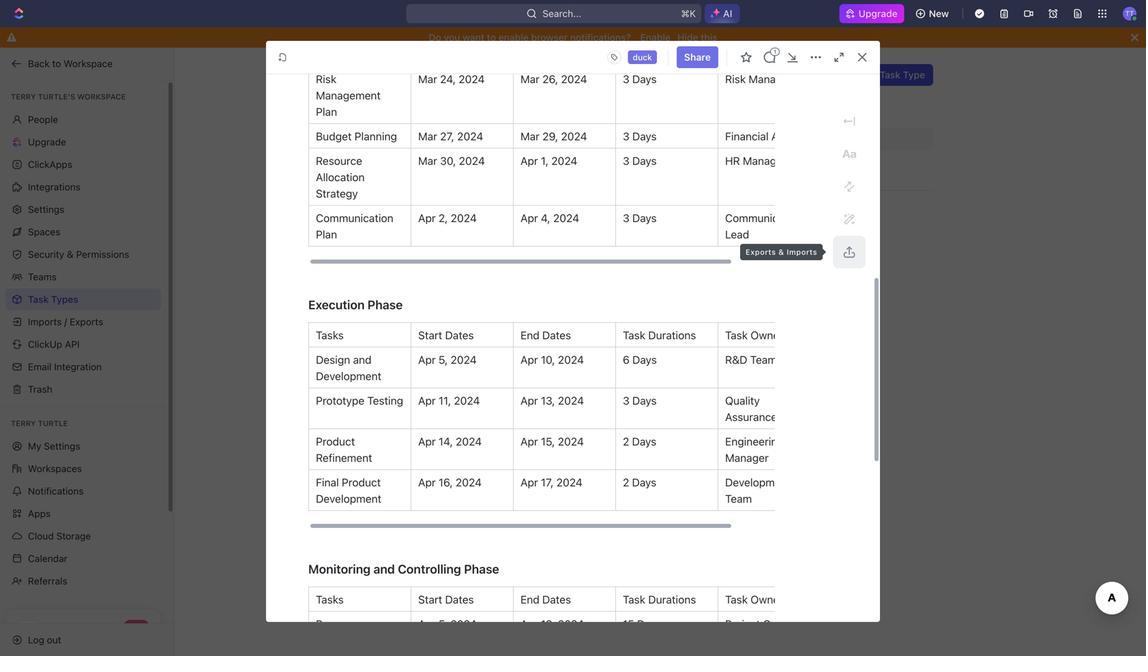 Task type: locate. For each thing, give the bounding box(es) containing it.
types up be
[[425, 65, 470, 85]]

for down can
[[413, 104, 425, 116]]

4 3 days from the top
[[623, 212, 657, 225]]

0 vertical spatial 5,
[[439, 354, 448, 367]]

2024 right "2,"
[[451, 212, 477, 225]]

end dates up 10,
[[521, 329, 571, 342]]

manager inside the engineering manager
[[725, 452, 769, 465]]

1 end from the top
[[521, 329, 539, 342]]

development down "final"
[[316, 493, 381, 506]]

1 horizontal spatial lead
[[780, 354, 804, 367]]

1 durations from the top
[[648, 329, 696, 342]]

apr left '14,'
[[418, 436, 436, 449]]

upgrade link
[[839, 4, 904, 23], [5, 131, 161, 153]]

1 task durations from the top
[[623, 329, 696, 342]]

to right want
[[487, 32, 496, 43]]

referrals link
[[5, 571, 161, 593]]

days
[[632, 73, 657, 86], [632, 130, 657, 143], [632, 155, 657, 167], [632, 212, 657, 225], [632, 354, 657, 367], [632, 395, 657, 408], [632, 436, 656, 449], [632, 477, 656, 489], [637, 618, 661, 631]]

mar up in
[[521, 73, 540, 86]]

task owner up "project"
[[725, 594, 783, 607]]

2024 right the 4,
[[553, 212, 579, 225]]

days for mar 26, 2024
[[632, 73, 657, 86]]

security & permissions
[[28, 249, 129, 260]]

2 2 days from the top
[[623, 477, 656, 489]]

tasks up progress
[[316, 594, 344, 607]]

plan down communication
[[316, 228, 337, 241]]

29,
[[542, 130, 558, 143]]

0 vertical spatial product
[[316, 436, 355, 449]]

people link
[[5, 109, 161, 131]]

durations for 15 days
[[648, 594, 696, 607]]

apr 5, 2024 for apr 19, 2024
[[418, 618, 477, 631]]

0 vertical spatial end
[[521, 329, 539, 342]]

3 days for apr 13, 2024
[[623, 395, 657, 408]]

0 horizontal spatial types
[[51, 294, 78, 305]]

apr left 13,
[[521, 395, 538, 408]]

0 vertical spatial end dates
[[521, 329, 571, 342]]

2 2 from the top
[[623, 477, 629, 489]]

phase
[[368, 298, 403, 312], [464, 562, 499, 577]]

1 horizontal spatial types
[[425, 65, 470, 85]]

0 vertical spatial types
[[425, 65, 470, 85]]

0 vertical spatial task owner
[[725, 329, 783, 342]]

start for design and development
[[418, 329, 442, 342]]

days for apr 10, 2024
[[632, 354, 657, 367]]

task durations
[[623, 329, 696, 342], [623, 594, 696, 607]]

permissions
[[76, 249, 129, 260]]

1 3 days from the top
[[623, 73, 657, 86]]

notifications link
[[5, 481, 161, 503]]

end up apr 10, 2024
[[521, 329, 539, 342]]

product inside final product development
[[342, 477, 381, 489]]

task owner
[[725, 329, 783, 342], [725, 594, 783, 607]]

4 3 from the top
[[623, 212, 630, 225]]

1 vertical spatial upgrade link
[[5, 131, 161, 153]]

2 risk from the left
[[725, 73, 746, 86]]

start dates
[[418, 329, 474, 342], [418, 594, 474, 607]]

2 for apr 15, 2024
[[623, 436, 629, 449]]

development inside final product development
[[316, 493, 381, 506]]

notifications
[[28, 486, 84, 497]]

0 vertical spatial durations
[[648, 329, 696, 342]]

analyst
[[771, 130, 808, 143]]

refinement
[[316, 452, 372, 465]]

5 3 from the top
[[623, 395, 630, 408]]

1 horizontal spatial risk
[[725, 73, 746, 86]]

1 vertical spatial plan
[[316, 228, 337, 241]]

2024 right 17,
[[556, 477, 583, 489]]

1 vertical spatial for
[[413, 104, 425, 116]]

apr 5, 2024
[[418, 354, 477, 367], [418, 618, 477, 631]]

apps
[[28, 509, 51, 520]]

2024 down "controlling"
[[451, 618, 477, 631]]

1 end dates from the top
[[521, 329, 571, 342]]

tasks
[[388, 90, 412, 101], [714, 90, 738, 101], [316, 329, 344, 342], [316, 594, 344, 607]]

mar left 29,
[[521, 130, 540, 143]]

0 vertical spatial owner
[[751, 329, 783, 342]]

3 for mar 29, 2024
[[623, 130, 630, 143]]

1 apr 5, 2024 from the top
[[418, 354, 477, 367]]

testing
[[367, 395, 403, 408]]

and left icons
[[657, 90, 674, 101]]

2 3 days from the top
[[623, 130, 657, 143]]

2 durations from the top
[[648, 594, 696, 607]]

end for apr 10, 2024
[[521, 329, 539, 342]]

mar for mar 24, 2024
[[418, 73, 437, 86]]

1 task owner from the top
[[725, 329, 783, 342]]

name
[[396, 134, 418, 144]]

can
[[415, 90, 431, 101]]

2024 right 29,
[[561, 130, 587, 143]]

days for apr 13, 2024
[[632, 395, 657, 408]]

1 vertical spatial durations
[[648, 594, 696, 607]]

settings
[[28, 204, 64, 215], [44, 441, 80, 452]]

to inside button
[[52, 58, 61, 69]]

to right back
[[52, 58, 61, 69]]

3 3 from the top
[[623, 155, 630, 167]]

durations
[[648, 329, 696, 342], [648, 594, 696, 607]]

cloud storage link
[[5, 526, 161, 548]]

apr left 19,
[[521, 618, 538, 631]]

end dates up 19,
[[521, 594, 571, 607]]

6
[[623, 354, 630, 367]]

1 horizontal spatial phase
[[464, 562, 499, 577]]

2 for apr 17, 2024
[[623, 477, 629, 489]]

apr left the 4,
[[521, 212, 538, 225]]

2 plan from the top
[[316, 228, 337, 241]]

mgr
[[780, 411, 800, 424]]

11,
[[439, 395, 451, 408]]

0 horizontal spatial phase
[[368, 298, 403, 312]]

risk for risk manager
[[725, 73, 746, 86]]

2 apr 5, 2024 from the top
[[418, 618, 477, 631]]

0 horizontal spatial risk
[[316, 73, 336, 86]]

start up 11,
[[418, 329, 442, 342]]

2024
[[459, 73, 485, 86], [561, 73, 587, 86], [457, 130, 483, 143], [561, 130, 587, 143], [459, 155, 485, 167], [551, 155, 577, 167], [451, 212, 477, 225], [553, 212, 579, 225], [451, 354, 477, 367], [558, 354, 584, 367], [454, 395, 480, 408], [558, 395, 584, 408], [456, 436, 482, 449], [558, 436, 584, 449], [456, 477, 482, 489], [556, 477, 583, 489], [451, 618, 477, 631], [558, 618, 584, 631]]

log out button
[[5, 630, 162, 652]]

durations up 15 days
[[648, 594, 696, 607]]

apr left 10,
[[521, 354, 538, 367]]

2 start from the top
[[418, 594, 442, 607]]

apr left 11,
[[418, 395, 436, 408]]

1 vertical spatial apr 5, 2024
[[418, 618, 477, 631]]

1 2 days from the top
[[623, 436, 656, 449]]

0 horizontal spatial to
[[52, 58, 61, 69]]

start dates up 11,
[[418, 329, 474, 342]]

apr 5, 2024 down "controlling"
[[418, 618, 477, 631]]

share
[[684, 52, 711, 63]]

team right r&d
[[750, 354, 777, 367]]

and right the "design"
[[353, 354, 372, 367]]

durations up 6 days
[[648, 329, 696, 342]]

log out
[[28, 635, 61, 646]]

owner for controller
[[751, 594, 783, 607]]

types up imports / exports
[[51, 294, 78, 305]]

duck
[[633, 53, 652, 62]]

icons
[[676, 90, 700, 101]]

0 horizontal spatial for
[[413, 104, 425, 116]]

1 horizontal spatial and
[[373, 562, 395, 577]]

task types link
[[5, 289, 161, 311]]

manager up use
[[749, 73, 792, 86]]

task durations up 15 days
[[623, 594, 696, 607]]

start down "controlling"
[[418, 594, 442, 607]]

0 vertical spatial start
[[418, 329, 442, 342]]

5, for progress reporting
[[439, 618, 448, 631]]

and right monitoring
[[373, 562, 395, 577]]

1 2 from the top
[[623, 436, 629, 449]]

0 vertical spatial for
[[471, 90, 483, 101]]

upgrade link down the people link
[[5, 131, 161, 153]]

1 vertical spatial 2
[[623, 477, 629, 489]]

task durations up 6 days
[[623, 329, 696, 342]]

1 vertical spatial owner
[[751, 594, 783, 607]]

risk
[[316, 73, 336, 86], [725, 73, 746, 86]]

2024 right 15,
[[558, 436, 584, 449]]

lead down communications
[[725, 228, 749, 241]]

apr 19, 2024
[[521, 618, 584, 631]]

1 vertical spatial 5,
[[439, 618, 448, 631]]

days for apr 4, 2024
[[632, 212, 657, 225]]

task left type
[[880, 69, 901, 81]]

1 vertical spatial end
[[521, 594, 539, 607]]

1 plan from the top
[[316, 105, 337, 118]]

3 3 days from the top
[[623, 155, 657, 167]]

development down the "design"
[[316, 370, 381, 383]]

tasks can be used for anything in clickup. customize names and icons of tasks to use them for things like epics, customers, people, invoices, 1on1s.
[[388, 90, 768, 116]]

1 vertical spatial phase
[[464, 562, 499, 577]]

product up refinement
[[316, 436, 355, 449]]

back to workspace
[[28, 58, 113, 69]]

1 horizontal spatial task types
[[388, 65, 470, 85]]

lead inside communications lead
[[725, 228, 749, 241]]

clickapps link
[[5, 154, 161, 176]]

1 horizontal spatial to
[[487, 32, 496, 43]]

apr 13, 2024
[[521, 395, 584, 408]]

tasks up the "design"
[[316, 329, 344, 342]]

and
[[657, 90, 674, 101], [353, 354, 372, 367], [373, 562, 395, 577]]

product
[[316, 436, 355, 449], [342, 477, 381, 489]]

0 horizontal spatial and
[[353, 354, 372, 367]]

spaces
[[28, 226, 60, 238]]

apr 5, 2024 up apr 11, 2024
[[418, 354, 477, 367]]

anything
[[486, 90, 524, 101]]

0 vertical spatial start dates
[[418, 329, 474, 342]]

risk inside risk management plan
[[316, 73, 336, 86]]

plan up budget
[[316, 105, 337, 118]]

1 start from the top
[[418, 329, 442, 342]]

to inside tasks can be used for anything in clickup. customize names and icons of tasks to use them for things like epics, customers, people, invoices, 1on1s.
[[741, 90, 750, 101]]

to left use
[[741, 90, 750, 101]]

cloud storage
[[28, 531, 91, 542]]

and inside design and development
[[353, 354, 372, 367]]

team inside development team
[[725, 493, 752, 506]]

1 vertical spatial team
[[725, 493, 752, 506]]

task up "project"
[[725, 594, 748, 607]]

mar 29, 2024
[[521, 130, 587, 143]]

settings up spaces
[[28, 204, 64, 215]]

0 vertical spatial upgrade
[[859, 8, 898, 19]]

teams link
[[5, 266, 161, 288]]

0 vertical spatial team
[[750, 354, 777, 367]]

15,
[[541, 436, 555, 449]]

end up apr 19, 2024
[[521, 594, 539, 607]]

development for apr 10, 2024
[[316, 370, 381, 383]]

lead right r&d
[[780, 354, 804, 367]]

0 vertical spatial task types
[[388, 65, 470, 85]]

security & permissions link
[[5, 244, 161, 266]]

1 vertical spatial to
[[52, 58, 61, 69]]

3 days
[[623, 73, 657, 86], [623, 130, 657, 143], [623, 155, 657, 167], [623, 212, 657, 225], [623, 395, 657, 408]]

mar for mar 29, 2024
[[521, 130, 540, 143]]

2024 right 27,
[[457, 130, 483, 143]]

1 vertical spatial and
[[353, 354, 372, 367]]

plan inside risk management plan
[[316, 105, 337, 118]]

3 for apr 13, 2024
[[623, 395, 630, 408]]

r&d team lead
[[725, 354, 804, 367]]

product inside product refinement
[[316, 436, 355, 449]]

2 vertical spatial development
[[316, 493, 381, 506]]

task types up imports
[[28, 294, 78, 305]]

2 vertical spatial and
[[373, 562, 395, 577]]

0 horizontal spatial task types
[[28, 294, 78, 305]]

1 vertical spatial manager
[[743, 155, 786, 167]]

1 vertical spatial product
[[342, 477, 381, 489]]

1 vertical spatial task durations
[[623, 594, 696, 607]]

0 vertical spatial task durations
[[623, 329, 696, 342]]

mar left '30,'
[[418, 155, 437, 167]]

settings up workspaces
[[44, 441, 80, 452]]

2 5, from the top
[[439, 618, 448, 631]]

owner up the project controller
[[751, 594, 783, 607]]

invoices,
[[592, 104, 631, 116]]

1 horizontal spatial upgrade link
[[839, 4, 904, 23]]

log
[[28, 635, 44, 646]]

end for apr 19, 2024
[[521, 594, 539, 607]]

customers,
[[504, 104, 554, 116]]

owner up 'r&d team lead'
[[751, 329, 783, 342]]

5, down "controlling"
[[439, 618, 448, 631]]

2 vertical spatial manager
[[725, 452, 769, 465]]

1 vertical spatial start
[[418, 594, 442, 607]]

apr 5, 2024 for apr 10, 2024
[[418, 354, 477, 367]]

out
[[47, 635, 61, 646]]

2 3 from the top
[[623, 130, 630, 143]]

1 vertical spatial 2 days
[[623, 477, 656, 489]]

2 owner from the top
[[751, 594, 783, 607]]

1 vertical spatial start dates
[[418, 594, 474, 607]]

budget planning
[[316, 130, 397, 143]]

19,
[[541, 618, 555, 631]]

prototype testing
[[316, 395, 403, 408]]

1 3 from the top
[[623, 73, 630, 86]]

1 horizontal spatial upgrade
[[859, 8, 898, 19]]

3 days for mar 29, 2024
[[623, 130, 657, 143]]

start dates for progress reporting
[[418, 594, 474, 607]]

5 3 days from the top
[[623, 395, 657, 408]]

product down refinement
[[342, 477, 381, 489]]

5, up 11,
[[439, 354, 448, 367]]

apr 15, 2024
[[521, 436, 584, 449]]

2024 right 13,
[[558, 395, 584, 408]]

management
[[316, 89, 381, 102]]

2 vertical spatial to
[[741, 90, 750, 101]]

0 vertical spatial manager
[[749, 73, 792, 86]]

2 task owner from the top
[[725, 594, 783, 607]]

2 start dates from the top
[[418, 594, 474, 607]]

task owner up 'r&d team lead'
[[725, 329, 783, 342]]

of
[[702, 90, 711, 101]]

imports / exports
[[28, 317, 103, 328]]

1 risk from the left
[[316, 73, 336, 86]]

progress
[[316, 618, 360, 631]]

2 end from the top
[[521, 594, 539, 607]]

controller
[[763, 618, 812, 631]]

for up the epics,
[[471, 90, 483, 101]]

2 horizontal spatial and
[[657, 90, 674, 101]]

0 vertical spatial lead
[[725, 228, 749, 241]]

1 vertical spatial development
[[725, 477, 791, 489]]

0 vertical spatial 2
[[623, 436, 629, 449]]

1 owner from the top
[[751, 329, 783, 342]]

2 task durations from the top
[[623, 594, 696, 607]]

plan inside communication plan
[[316, 228, 337, 241]]

upgrade up clickapps
[[28, 136, 66, 148]]

1 start dates from the top
[[418, 329, 474, 342]]

team for development
[[725, 493, 752, 506]]

imports
[[28, 317, 62, 328]]

mar up can
[[418, 73, 437, 86]]

2 days
[[623, 436, 656, 449], [623, 477, 656, 489]]

0 vertical spatial apr 5, 2024
[[418, 354, 477, 367]]

1 vertical spatial upgrade
[[28, 136, 66, 148]]

0 vertical spatial plan
[[316, 105, 337, 118]]

my
[[28, 441, 41, 452]]

1 vertical spatial task owner
[[725, 594, 783, 607]]

task types up can
[[388, 65, 470, 85]]

manager
[[749, 73, 792, 86], [743, 155, 786, 167], [725, 452, 769, 465]]

0 horizontal spatial lead
[[725, 228, 749, 241]]

upgrade left new button
[[859, 8, 898, 19]]

0 vertical spatial and
[[657, 90, 674, 101]]

0 horizontal spatial upgrade link
[[5, 131, 161, 153]]

15 days
[[623, 618, 661, 631]]

development down the engineering manager
[[725, 477, 791, 489]]

days for apr 1, 2024
[[632, 155, 657, 167]]

1 vertical spatial end dates
[[521, 594, 571, 607]]

upgrade link left new button
[[839, 4, 904, 23]]

team down the engineering manager
[[725, 493, 752, 506]]

budget
[[316, 130, 352, 143]]

used
[[447, 90, 469, 101]]

phase right "controlling"
[[464, 562, 499, 577]]

2 horizontal spatial to
[[741, 90, 750, 101]]

manager down created
[[743, 155, 786, 167]]

mar left 27,
[[418, 130, 437, 143]]

1 5, from the top
[[439, 354, 448, 367]]

development inside development team
[[725, 477, 791, 489]]

back to workspace button
[[5, 53, 162, 75]]

0 vertical spatial development
[[316, 370, 381, 383]]

0 vertical spatial 2 days
[[623, 436, 656, 449]]

ai
[[723, 8, 732, 19]]

2 end dates from the top
[[521, 594, 571, 607]]

phase right execution at the left
[[368, 298, 403, 312]]

mar 26, 2024
[[521, 73, 587, 86]]

manager for risk manager
[[749, 73, 792, 86]]



Task type: vqa. For each thing, say whether or not it's contained in the screenshot.
Share
yes



Task type: describe. For each thing, give the bounding box(es) containing it.
0 vertical spatial upgrade link
[[839, 4, 904, 23]]

task up 15
[[623, 594, 645, 607]]

mar 24, 2024
[[418, 73, 485, 86]]

create
[[847, 69, 877, 81]]

dates down "controlling"
[[445, 594, 474, 607]]

10,
[[541, 354, 555, 367]]

2 days for apr 17, 2024
[[623, 477, 656, 489]]

task up 6 days
[[623, 329, 645, 342]]

tasks up them
[[388, 90, 412, 101]]

days for apr 19, 2024
[[637, 618, 661, 631]]

my settings
[[28, 441, 80, 452]]

created
[[759, 134, 789, 144]]

and for design and development
[[353, 354, 372, 367]]

apr left 16,
[[418, 477, 436, 489]]

team for r&d
[[750, 354, 777, 367]]

1 vertical spatial settings
[[44, 441, 80, 452]]

3 days for apr 1, 2024
[[623, 155, 657, 167]]

people,
[[557, 104, 589, 116]]

planning
[[355, 130, 397, 143]]

apr 14, 2024
[[418, 436, 482, 449]]

3 days for apr 4, 2024
[[623, 212, 657, 225]]

risk management plan
[[316, 73, 384, 118]]

created by
[[759, 134, 801, 144]]

26,
[[542, 73, 558, 86]]

ai button
[[705, 4, 740, 23]]

6 days
[[623, 354, 657, 367]]

new
[[929, 8, 949, 19]]

days for apr 17, 2024
[[632, 477, 656, 489]]

apr down "controlling"
[[418, 618, 436, 631]]

27,
[[440, 130, 454, 143]]

0 vertical spatial phase
[[368, 298, 403, 312]]

manager for hr manager
[[743, 155, 786, 167]]

duck button
[[603, 46, 660, 68]]

by
[[792, 134, 801, 144]]

do
[[429, 32, 441, 43]]

execution
[[308, 298, 365, 312]]

communication
[[316, 212, 393, 225]]

imports / exports link
[[5, 311, 161, 333]]

communications
[[725, 212, 808, 225]]

and for monitoring and controlling phase
[[373, 562, 395, 577]]

owner for team
[[751, 329, 783, 342]]

api
[[65, 339, 80, 350]]

strategy
[[316, 187, 358, 200]]

5, for design and development
[[439, 354, 448, 367]]

email integration
[[28, 362, 102, 373]]

quality
[[725, 395, 760, 408]]

1 vertical spatial lead
[[780, 354, 804, 367]]

dates up apr 11, 2024
[[445, 329, 474, 342]]

people
[[28, 114, 58, 125]]

apr 11, 2024
[[418, 395, 480, 408]]

clickapps
[[28, 159, 72, 170]]

2024 right 10,
[[558, 354, 584, 367]]

3 days for mar 26, 2024
[[623, 73, 657, 86]]

product refinement
[[316, 436, 372, 465]]

1 horizontal spatial for
[[471, 90, 483, 101]]

design and development
[[316, 354, 381, 383]]

apr left 1,
[[521, 155, 538, 167]]

24,
[[440, 73, 456, 86]]

prototype
[[316, 395, 364, 408]]

1on1s.
[[633, 104, 660, 116]]

15
[[623, 618, 634, 631]]

exports
[[70, 317, 103, 328]]

clickup
[[28, 339, 62, 350]]

task owner for project
[[725, 594, 783, 607]]

durations for 6 days
[[648, 329, 696, 342]]

referrals
[[28, 576, 67, 587]]

2,
[[439, 212, 448, 225]]

dates up apr 10, 2024
[[542, 329, 571, 342]]

2024 right 26, at the top of page
[[561, 73, 587, 86]]

17,
[[541, 477, 554, 489]]

hr
[[725, 155, 740, 167]]

3 for mar 26, 2024
[[623, 73, 630, 86]]

⌘k
[[681, 8, 696, 19]]

email
[[28, 362, 52, 373]]

trash link
[[5, 379, 161, 401]]

2024 right 11,
[[454, 395, 480, 408]]

0 vertical spatial settings
[[28, 204, 64, 215]]

1 vertical spatial types
[[51, 294, 78, 305]]

you
[[444, 32, 460, 43]]

2024 right '14,'
[[456, 436, 482, 449]]

apr 10, 2024
[[521, 354, 584, 367]]

2024 up used
[[459, 73, 485, 86]]

14,
[[439, 436, 453, 449]]

days for mar 29, 2024
[[632, 130, 657, 143]]

tt
[[1125, 9, 1134, 17]]

task (default)
[[418, 164, 474, 176]]

2024 right 1,
[[551, 155, 577, 167]]

mar for mar 26, 2024
[[521, 73, 540, 86]]

start dates for design and development
[[418, 329, 474, 342]]

tasks right of
[[714, 90, 738, 101]]

task inside button
[[880, 69, 901, 81]]

quality assurance mgr
[[725, 395, 800, 424]]

task durations for 15 days
[[623, 594, 696, 607]]

task up can
[[388, 65, 422, 85]]

trash
[[28, 384, 52, 395]]

customize
[[576, 90, 623, 101]]

spaces link
[[5, 221, 161, 243]]

&
[[67, 249, 74, 260]]

integrations link
[[5, 176, 161, 198]]

final
[[316, 477, 339, 489]]

clickup.
[[537, 90, 574, 101]]

13,
[[541, 395, 555, 408]]

4,
[[541, 212, 550, 225]]

cloud
[[28, 531, 54, 542]]

2024 right '30,'
[[459, 155, 485, 167]]

apr left 15,
[[521, 436, 538, 449]]

enable
[[499, 32, 529, 43]]

project controller
[[725, 618, 812, 631]]

2 days for apr 15, 2024
[[623, 436, 656, 449]]

financial analyst
[[725, 130, 808, 143]]

type
[[903, 69, 925, 81]]

security
[[28, 249, 64, 260]]

like
[[457, 104, 472, 116]]

controlling
[[398, 562, 461, 577]]

final product development
[[316, 477, 384, 506]]

3 for apr 4, 2024
[[623, 212, 630, 225]]

task down teams
[[28, 294, 49, 305]]

notifications?
[[570, 32, 631, 43]]

0 vertical spatial to
[[487, 32, 496, 43]]

apr 17, 2024
[[521, 477, 583, 489]]

mar for mar 30, 2024
[[418, 155, 437, 167]]

development team
[[725, 477, 794, 506]]

manager for engineering manager
[[725, 452, 769, 465]]

epics,
[[475, 104, 501, 116]]

apr up apr 11, 2024
[[418, 354, 436, 367]]

0 horizontal spatial upgrade
[[28, 136, 66, 148]]

apr 16, 2024
[[418, 477, 482, 489]]

end dates for 19,
[[521, 594, 571, 607]]

teams
[[28, 272, 57, 283]]

engineering manager
[[725, 436, 787, 465]]

task owner for r&d
[[725, 329, 783, 342]]

2024 right 19,
[[558, 618, 584, 631]]

task durations for 6 days
[[623, 329, 696, 342]]

development for apr 17, 2024
[[316, 493, 381, 506]]

resource allocation strategy
[[316, 155, 368, 200]]

2024 up apr 11, 2024
[[451, 354, 477, 367]]

clickup api
[[28, 339, 80, 350]]

this
[[701, 32, 717, 43]]

mar for mar 27, 2024
[[418, 130, 437, 143]]

risk for risk management plan
[[316, 73, 336, 86]]

names
[[625, 90, 655, 101]]

2024 right 16,
[[456, 477, 482, 489]]

1 vertical spatial task types
[[28, 294, 78, 305]]

new button
[[910, 3, 957, 25]]

use
[[752, 90, 768, 101]]

apr left "2,"
[[418, 212, 436, 225]]

3 for apr 1, 2024
[[623, 155, 630, 167]]

dates up apr 19, 2024
[[542, 594, 571, 607]]

task up r&d
[[725, 329, 748, 342]]

search...
[[543, 8, 581, 19]]

apr left 17,
[[521, 477, 538, 489]]

start for progress reporting
[[418, 594, 442, 607]]

settings link
[[5, 199, 161, 221]]

task left '30,'
[[418, 164, 438, 176]]

days for apr 15, 2024
[[632, 436, 656, 449]]

them
[[388, 104, 410, 116]]

end dates for 10,
[[521, 329, 571, 342]]

and inside tasks can be used for anything in clickup. customize names and icons of tasks to use them for things like epics, customers, people, invoices, 1on1s.
[[657, 90, 674, 101]]



